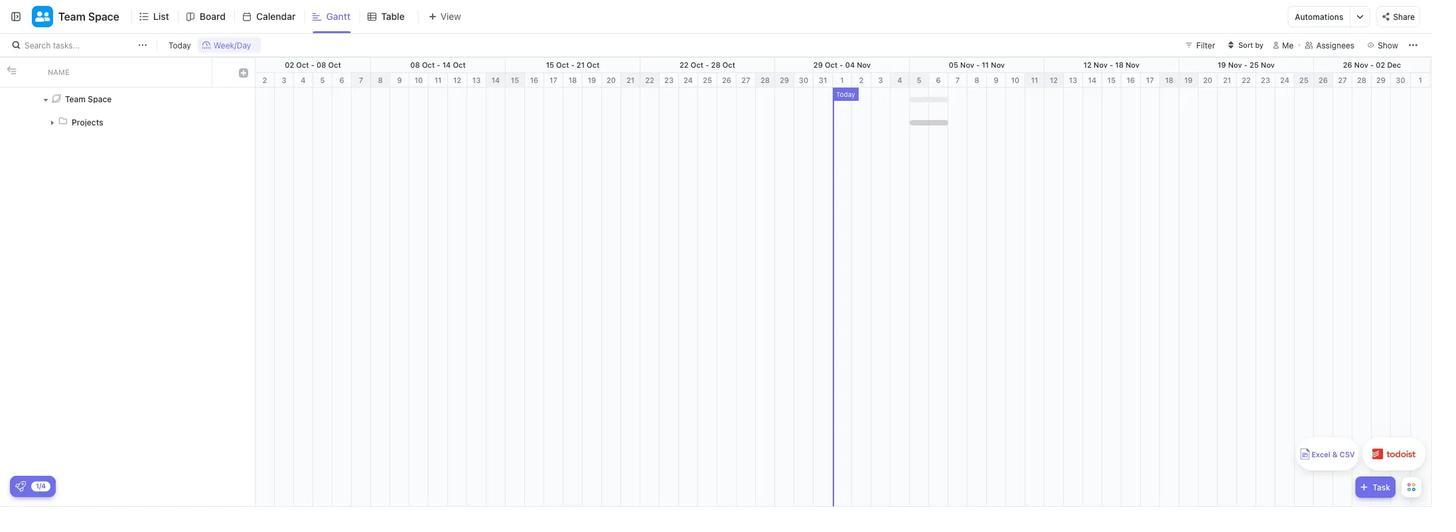 Task type: vqa. For each thing, say whether or not it's contained in the screenshot.
05 Nov - 11 Nov
yes



Task type: locate. For each thing, give the bounding box(es) containing it.
nov
[[857, 61, 871, 69], [960, 61, 974, 69], [991, 61, 1005, 69], [1094, 61, 1108, 69], [1126, 61, 1140, 69], [1228, 61, 1242, 69], [1261, 61, 1275, 69], [1354, 61, 1368, 69]]

1 vertical spatial team space
[[65, 95, 112, 104]]

17 down "15 oct - 21 oct"
[[550, 76, 557, 85]]

0 horizontal spatial 11
[[434, 76, 442, 85]]

19 element
[[583, 73, 602, 88], [1179, 73, 1199, 88]]

24 down the me button
[[1280, 76, 1290, 85]]

0 horizontal spatial 28 element
[[756, 73, 775, 88]]

12 nov - 18 nov element
[[1045, 58, 1179, 72]]

assignees button
[[1299, 37, 1361, 53]]

26 down assignees button
[[1319, 76, 1328, 85]]

1 02 from the left
[[285, 61, 294, 69]]

10 element down 08 oct - 14 oct
[[410, 73, 429, 88]]

14 element down 12 nov - 18 nov
[[1083, 73, 1102, 88]]

0 vertical spatial today
[[169, 40, 191, 50]]

24 element
[[679, 73, 698, 88], [1276, 73, 1295, 88]]

18 element
[[563, 73, 583, 88], [1160, 73, 1179, 88]]

1 horizontal spatial 27 element
[[1333, 73, 1353, 88]]

2 26 element from the left
[[1314, 73, 1333, 88]]

1 horizontal spatial 30 element
[[1391, 73, 1411, 88]]

24
[[684, 76, 693, 85], [1280, 76, 1290, 85]]

7 - from the left
[[1110, 61, 1113, 69]]

1 horizontal spatial 15 element
[[1102, 73, 1122, 88]]

2 horizontal spatial 29
[[1376, 76, 1386, 85]]

27 element
[[737, 73, 756, 88], [1333, 73, 1353, 88]]

5 down 02 oct - 08 oct element
[[320, 76, 325, 85]]

2 08 from the left
[[410, 61, 420, 69]]

 image
[[7, 66, 16, 75]]

gantt link
[[326, 0, 356, 33]]

27 element down 26 nov - 02 dec
[[1333, 73, 1353, 88]]

1 22 element from the left
[[640, 73, 660, 88]]

1 horizontal spatial 11 element
[[1025, 73, 1045, 88]]

31
[[819, 76, 827, 85]]

table
[[381, 11, 405, 22]]

26 element
[[717, 73, 737, 88], [1314, 73, 1333, 88]]

12 element down 12 nov - 18 nov element
[[1045, 73, 1064, 88]]

1 horizontal spatial 19
[[1184, 76, 1193, 85]]

1 horizontal spatial 29 element
[[1372, 73, 1391, 88]]

30 element down dec
[[1391, 73, 1411, 88]]

tree grid
[[0, 58, 255, 506]]

08
[[317, 61, 326, 69], [410, 61, 420, 69]]

16
[[530, 76, 538, 85], [1127, 76, 1135, 85]]

10 down the 05 nov - 11 nov element
[[1011, 76, 1020, 85]]

1 28 element from the left
[[756, 73, 775, 88]]

29 left 31
[[780, 76, 789, 85]]

1 horizontal spatial 10 element
[[1006, 73, 1025, 88]]

1 horizontal spatial 17
[[1146, 76, 1154, 85]]

0 horizontal spatial 27
[[742, 76, 750, 85]]

08 oct - 14 oct element
[[371, 58, 506, 72]]

1 vertical spatial today
[[836, 90, 855, 98]]

- for 21
[[571, 61, 575, 69]]

2 02 from the left
[[1376, 61, 1385, 69]]

team space
[[58, 10, 119, 23], [65, 95, 112, 104]]

15 element
[[506, 73, 525, 88], [1102, 73, 1122, 88]]

0 horizontal spatial 11 element
[[429, 73, 448, 88]]

today down the 29 oct - 04 nov 'element'
[[836, 90, 855, 98]]

12 for first 12 'element' from right
[[1050, 76, 1058, 85]]

15 oct - 21 oct element
[[506, 58, 640, 72]]

1 horizontal spatial 12
[[1050, 76, 1058, 85]]

18
[[1115, 61, 1124, 69], [569, 76, 577, 85], [1165, 76, 1174, 85]]

4 down the 29 oct - 04 nov 'element'
[[898, 76, 902, 85]]

1 9 from the left
[[397, 76, 402, 85]]

10
[[415, 76, 423, 85], [1011, 76, 1020, 85]]

6
[[339, 76, 344, 85], [936, 76, 941, 85]]

0 horizontal spatial 25 element
[[698, 73, 717, 88]]

1 horizontal spatial 8
[[975, 76, 979, 85]]

10 element down the 05 nov - 11 nov element
[[1006, 73, 1025, 88]]

today down list link
[[169, 40, 191, 50]]

18 element down 12 nov - 18 nov element
[[1160, 73, 1179, 88]]

board
[[200, 11, 226, 22]]

- for 14
[[437, 61, 440, 69]]

0 horizontal spatial 17 element
[[544, 73, 563, 88]]

30 element left 31
[[794, 73, 814, 88]]

1 horizontal spatial 24 element
[[1276, 73, 1295, 88]]

oct inside 'element'
[[825, 61, 838, 69]]

1 horizontal spatial 13
[[1069, 76, 1077, 85]]

1 27 element from the left
[[737, 73, 756, 88]]

5 oct from the left
[[556, 61, 569, 69]]

28
[[711, 61, 721, 69], [761, 76, 770, 85], [1357, 76, 1367, 85]]

1 7 from the left
[[359, 76, 363, 85]]

13 element down '08 oct - 14 oct' element
[[467, 73, 486, 88]]

11 right "05"
[[982, 61, 989, 69]]

22 oct - 28 oct element
[[640, 58, 775, 72]]

0 horizontal spatial 12
[[453, 76, 461, 85]]

2 nov from the left
[[960, 61, 974, 69]]

1 horizontal spatial 7
[[956, 76, 960, 85]]

0 vertical spatial team space
[[58, 10, 119, 23]]

0 horizontal spatial 6
[[339, 76, 344, 85]]

0 horizontal spatial 2
[[263, 76, 267, 85]]

1 horizontal spatial 10
[[1011, 76, 1020, 85]]

0 horizontal spatial 23 element
[[660, 73, 679, 88]]

2 27 from the left
[[1338, 76, 1347, 85]]

9 - from the left
[[1370, 61, 1374, 69]]

space
[[88, 10, 119, 23], [88, 95, 112, 104]]

oct
[[296, 61, 309, 69], [328, 61, 341, 69], [422, 61, 435, 69], [453, 61, 466, 69], [556, 61, 569, 69], [587, 61, 600, 69], [691, 61, 704, 69], [723, 61, 735, 69], [825, 61, 838, 69]]

0 horizontal spatial 22
[[645, 76, 654, 85]]

12 element
[[448, 73, 467, 88], [1045, 73, 1064, 88]]

13 down 12 nov - 18 nov element
[[1069, 76, 1077, 85]]

3
[[282, 76, 286, 85], [878, 76, 883, 85]]

-
[[311, 61, 315, 69], [437, 61, 440, 69], [571, 61, 575, 69], [706, 61, 709, 69], [840, 61, 843, 69], [976, 61, 980, 69], [1110, 61, 1113, 69], [1244, 61, 1248, 69], [1370, 61, 1374, 69]]

22 oct - 28 oct
[[680, 61, 735, 69]]

- for 04
[[840, 61, 843, 69]]

08 oct - 14 oct
[[410, 61, 466, 69]]

0 horizontal spatial 20
[[607, 76, 616, 85]]

02 oct - 08 oct element
[[256, 58, 371, 72]]

7 oct from the left
[[691, 61, 704, 69]]

2 24 from the left
[[1280, 76, 1290, 85]]

1 horizontal spatial 14 element
[[1083, 73, 1102, 88]]

team up tasks...
[[58, 10, 86, 23]]

1 26 element from the left
[[717, 73, 737, 88]]

2 20 from the left
[[1203, 76, 1213, 85]]

4 - from the left
[[706, 61, 709, 69]]

1 horizontal spatial 6
[[936, 76, 941, 85]]

space inside cell
[[88, 95, 112, 104]]

0 horizontal spatial 15 element
[[506, 73, 525, 88]]

1 horizontal spatial 16
[[1127, 76, 1135, 85]]

05 nov - 11 nov element
[[910, 58, 1045, 72]]

share
[[1393, 12, 1415, 21]]

excel & csv
[[1312, 450, 1355, 459]]

list
[[153, 11, 169, 22]]

0 horizontal spatial 24 element
[[679, 73, 698, 88]]

17
[[550, 76, 557, 85], [1146, 76, 1154, 85]]

1 horizontal spatial 21
[[626, 76, 635, 85]]

calendar
[[256, 11, 296, 22]]

1 horizontal spatial 13 element
[[1064, 73, 1083, 88]]

22 element down 19 nov - 25 nov element
[[1237, 73, 1256, 88]]

16 element down 12 nov - 18 nov element
[[1122, 73, 1141, 88]]

7
[[359, 76, 363, 85], [956, 76, 960, 85]]

26 down assignees
[[1343, 61, 1352, 69]]

1 horizontal spatial 23 element
[[1256, 73, 1276, 88]]

14 element
[[486, 73, 506, 88], [1083, 73, 1102, 88]]

1 23 from the left
[[664, 76, 674, 85]]

team up projects
[[65, 95, 86, 104]]

2 11 element from the left
[[1025, 73, 1045, 88]]

0 horizontal spatial 17
[[550, 76, 557, 85]]

26
[[1343, 61, 1352, 69], [722, 76, 731, 85], [1319, 76, 1328, 85]]

21 element
[[621, 73, 640, 88], [1218, 73, 1237, 88]]

22 for second 22 element from left
[[1242, 76, 1251, 85]]

28 element down 26 nov - 02 dec
[[1353, 73, 1372, 88]]

23 for 1st '23' element from the right
[[1261, 76, 1270, 85]]

2 23 from the left
[[1261, 76, 1270, 85]]

team inside cell
[[65, 95, 86, 104]]

12
[[1084, 61, 1092, 69], [453, 76, 461, 85], [1050, 76, 1058, 85]]

today
[[169, 40, 191, 50], [836, 90, 855, 98]]

2 19 element from the left
[[1179, 73, 1199, 88]]

column header
[[0, 58, 20, 87], [20, 58, 40, 87], [212, 58, 232, 87], [232, 58, 255, 87]]

board link
[[200, 0, 231, 33]]

0 vertical spatial space
[[88, 10, 119, 23]]

0 horizontal spatial 16 element
[[525, 73, 544, 88]]

2 16 element from the left
[[1122, 73, 1141, 88]]

2 horizontal spatial 19
[[1218, 61, 1226, 69]]

0 horizontal spatial 28
[[711, 61, 721, 69]]

8 down 05 nov - 11 nov
[[975, 76, 979, 85]]

calendar link
[[256, 0, 301, 33]]

1 19 element from the left
[[583, 73, 602, 88]]

row group
[[0, 88, 255, 506]]

1 08 from the left
[[317, 61, 326, 69]]

1 horizontal spatial 16 element
[[1122, 73, 1141, 88]]

- for 25
[[1244, 61, 1248, 69]]

name column header
[[40, 58, 212, 87]]

16 element
[[525, 73, 544, 88], [1122, 73, 1141, 88]]

8 down '08 oct - 14 oct' element
[[378, 76, 383, 85]]

20 down filter
[[1203, 76, 1213, 85]]

29 oct - 04 nov
[[814, 61, 871, 69]]

team space inside team space cell
[[65, 95, 112, 104]]

1 horizontal spatial 4
[[898, 76, 902, 85]]

08 down "gantt" at the top of the page
[[317, 61, 326, 69]]

11 element
[[429, 73, 448, 88], [1025, 73, 1045, 88]]

2 space from the top
[[88, 95, 112, 104]]

08 down the view dropdown button
[[410, 61, 420, 69]]

list link
[[153, 0, 174, 33]]

20
[[607, 76, 616, 85], [1203, 76, 1213, 85]]

7 down "05"
[[956, 76, 960, 85]]

1 horizontal spatial 17 element
[[1141, 73, 1160, 88]]

9 down '08 oct - 14 oct' element
[[397, 76, 402, 85]]

17 element down "15 oct - 21 oct"
[[544, 73, 563, 88]]

29 up 31
[[814, 61, 823, 69]]

14 element down '08 oct - 14 oct' element
[[486, 73, 506, 88]]

1 horizontal spatial 22 element
[[1237, 73, 1256, 88]]

1 29 element from the left
[[775, 73, 794, 88]]

0 horizontal spatial 4
[[301, 76, 306, 85]]

0 horizontal spatial 20 element
[[602, 73, 621, 88]]

20 element down 15 oct - 21 oct element
[[602, 73, 621, 88]]

tree grid containing team space
[[0, 58, 255, 506]]

22 element
[[640, 73, 660, 88], [1237, 73, 1256, 88]]

23 element down "22 oct - 28 oct" element
[[660, 73, 679, 88]]

17 down 12 nov - 18 nov element
[[1146, 76, 1154, 85]]

0 horizontal spatial 30
[[799, 76, 808, 85]]

21 element down 15 oct - 21 oct element
[[621, 73, 640, 88]]

12 for 12 nov - 18 nov
[[1084, 61, 1092, 69]]

9
[[397, 76, 402, 85], [994, 76, 999, 85]]

1 24 from the left
[[684, 76, 693, 85]]

by
[[1255, 41, 1264, 49]]

1 horizontal spatial 02
[[1376, 61, 1385, 69]]

0 horizontal spatial 19 element
[[583, 73, 602, 88]]

25 down assignees button
[[1300, 76, 1309, 85]]

25 down 22 oct - 28 oct at top
[[703, 76, 712, 85]]

 image
[[239, 68, 248, 78]]

team space cell
[[40, 88, 212, 111]]

25 down sort by
[[1250, 61, 1259, 69]]

1 horizontal spatial 21 element
[[1218, 73, 1237, 88]]

27 for 1st "27" element from the right
[[1338, 76, 1347, 85]]

0 horizontal spatial 9
[[397, 76, 402, 85]]

6 down the 05 nov - 11 nov element
[[936, 76, 941, 85]]

2 horizontal spatial 12
[[1084, 61, 1092, 69]]

3 oct from the left
[[422, 61, 435, 69]]

excel & csv link
[[1296, 437, 1359, 471]]

13 down '08 oct - 14 oct' element
[[472, 76, 481, 85]]

20 for first 20 element from the right
[[1203, 76, 1213, 85]]

1 horizontal spatial 9
[[994, 76, 999, 85]]

1 horizontal spatial 20 element
[[1199, 73, 1218, 88]]

sort by
[[1239, 41, 1264, 49]]

1 15 element from the left
[[506, 73, 525, 88]]

view
[[441, 11, 461, 22]]

1 horizontal spatial 08
[[410, 61, 420, 69]]

0 horizontal spatial 16
[[530, 76, 538, 85]]

0 horizontal spatial 13
[[472, 76, 481, 85]]

30 element
[[794, 73, 814, 88], [1391, 73, 1411, 88]]

1 8 from the left
[[378, 76, 383, 85]]

0 horizontal spatial 30 element
[[794, 73, 814, 88]]

8
[[378, 76, 383, 85], [975, 76, 979, 85]]

10 down 08 oct - 14 oct
[[415, 76, 423, 85]]

- inside 'element'
[[840, 61, 843, 69]]

1 horizontal spatial 28
[[761, 76, 770, 85]]

16 down 15 oct - 21 oct element
[[530, 76, 538, 85]]

2 down 02 oct - 08 oct element
[[263, 76, 267, 85]]

27 element down "22 oct - 28 oct" element
[[737, 73, 756, 88]]

2 10 element from the left
[[1006, 73, 1025, 88]]

20 element
[[602, 73, 621, 88], [1199, 73, 1218, 88]]

3 down the 29 oct - 04 nov 'element'
[[878, 76, 883, 85]]

14 down '08 oct - 14 oct' element
[[492, 76, 500, 85]]

2 13 from the left
[[1069, 76, 1077, 85]]

3 down 02 oct - 08 oct
[[282, 76, 286, 85]]

0 horizontal spatial 12 element
[[448, 73, 467, 88]]

14 down the view dropdown button
[[442, 61, 451, 69]]

 image inside name row
[[239, 68, 248, 78]]

0 horizontal spatial today
[[169, 40, 191, 50]]

26 nov - 02 dec
[[1343, 61, 1401, 69]]

14
[[442, 61, 451, 69], [492, 76, 500, 85], [1088, 76, 1097, 85]]

automations
[[1295, 12, 1344, 21]]

0 horizontal spatial 10
[[415, 76, 423, 85]]

1 12 element from the left
[[448, 73, 467, 88]]

0 horizontal spatial 3
[[282, 76, 286, 85]]

2 oct from the left
[[328, 61, 341, 69]]

27
[[742, 76, 750, 85], [1338, 76, 1347, 85]]

13 element down 12 nov - 18 nov element
[[1064, 73, 1083, 88]]

24 down 22 oct - 28 oct at top
[[684, 76, 693, 85]]

23 element down 19 nov - 25 nov element
[[1256, 73, 1276, 88]]

2 horizontal spatial 26
[[1343, 61, 1352, 69]]

25 element
[[698, 73, 717, 88], [1295, 73, 1314, 88]]

12 element down '08 oct - 14 oct' element
[[448, 73, 467, 88]]

21
[[577, 61, 585, 69], [626, 76, 635, 85], [1223, 76, 1231, 85]]

1 horizontal spatial 26 element
[[1314, 73, 1333, 88]]

- for 08
[[311, 61, 315, 69]]

20 element down filter
[[1199, 73, 1218, 88]]

3 column header from the left
[[212, 58, 232, 87]]

02 oct - 08 oct
[[285, 61, 341, 69]]

7 down 02 oct - 08 oct element
[[359, 76, 363, 85]]

17 element
[[544, 73, 563, 88], [1141, 73, 1160, 88]]

13
[[472, 76, 481, 85], [1069, 76, 1077, 85]]

2 horizontal spatial 22
[[1242, 76, 1251, 85]]

23 element
[[660, 73, 679, 88], [1256, 73, 1276, 88]]

9 oct from the left
[[825, 61, 838, 69]]

1 horizontal spatial 2
[[859, 76, 864, 85]]

today button
[[165, 37, 195, 53]]

19
[[1218, 61, 1226, 69], [588, 76, 596, 85], [1184, 76, 1193, 85]]

2 27 element from the left
[[1333, 73, 1353, 88]]

1 vertical spatial team
[[65, 95, 86, 104]]

team space button
[[53, 2, 119, 31]]

11 element down the 05 nov - 11 nov element
[[1025, 73, 1045, 88]]

onboarding checklist button element
[[15, 481, 26, 492]]

30 down dec
[[1396, 76, 1405, 85]]

02
[[285, 61, 294, 69], [1376, 61, 1385, 69]]

1 down '29 oct - 04 nov'
[[840, 76, 844, 85]]

27 down 26 nov - 02 dec
[[1338, 76, 1347, 85]]

17 element down 12 nov - 18 nov element
[[1141, 73, 1160, 88]]

30
[[799, 76, 808, 85], [1396, 76, 1405, 85]]

23
[[664, 76, 674, 85], [1261, 76, 1270, 85]]

10 element
[[410, 73, 429, 88], [1006, 73, 1025, 88]]

02 down calendar link
[[285, 61, 294, 69]]

11 element down '08 oct - 14 oct' element
[[429, 73, 448, 88]]

- for 28
[[706, 61, 709, 69]]

team
[[58, 10, 86, 23], [65, 95, 86, 104]]

2 13 element from the left
[[1064, 73, 1083, 88]]

19 element down 15 oct - 21 oct element
[[583, 73, 602, 88]]

25 element down "22 oct - 28 oct" element
[[698, 73, 717, 88]]

today inside button
[[169, 40, 191, 50]]

24 element down 22 oct - 28 oct at top
[[679, 73, 698, 88]]

1 horizontal spatial 18 element
[[1160, 73, 1179, 88]]

19 element down filter dropdown button
[[1179, 73, 1199, 88]]

1 down 26 nov - 02 dec element
[[1419, 76, 1422, 85]]

1 horizontal spatial 14
[[492, 76, 500, 85]]

1 30 from the left
[[799, 76, 808, 85]]

2 down the 29 oct - 04 nov 'element'
[[859, 76, 864, 85]]

onboarding checklist button image
[[15, 481, 26, 492]]

4 down 02 oct - 08 oct
[[301, 76, 306, 85]]

22 element down "22 oct - 28 oct" element
[[640, 73, 660, 88]]

24 for first 24 element from left
[[684, 76, 693, 85]]

6 - from the left
[[976, 61, 980, 69]]

23 for 2nd '23' element from the right
[[664, 76, 674, 85]]

5
[[320, 76, 325, 85], [917, 76, 922, 85]]

23 down 19 nov - 25 nov element
[[1261, 76, 1270, 85]]

13 element
[[467, 73, 486, 88], [1064, 73, 1083, 88]]

0 horizontal spatial 29 element
[[775, 73, 794, 88]]

16 down 12 nov - 18 nov element
[[1127, 76, 1135, 85]]

2
[[263, 76, 267, 85], [859, 76, 864, 85]]

space up projects
[[88, 95, 112, 104]]

29 element down 26 nov - 02 dec element
[[1372, 73, 1391, 88]]

1 horizontal spatial 12 element
[[1045, 73, 1064, 88]]

1 24 element from the left
[[679, 73, 698, 88]]

15 element down 12 nov - 18 nov element
[[1102, 73, 1122, 88]]

1 - from the left
[[311, 61, 315, 69]]

2 15 element from the left
[[1102, 73, 1122, 88]]

22
[[680, 61, 689, 69], [645, 76, 654, 85], [1242, 76, 1251, 85]]

28 for first 28 element from the right
[[1357, 76, 1367, 85]]

1 1 from the left
[[840, 76, 844, 85]]

1
[[840, 76, 844, 85], [1419, 76, 1422, 85]]

assignees
[[1316, 40, 1355, 50]]

2 17 from the left
[[1146, 76, 1154, 85]]

2 10 from the left
[[1011, 76, 1020, 85]]

team space up "search tasks..." "text field"
[[58, 10, 119, 23]]

28 element left 31
[[756, 73, 775, 88]]

21 element down 19 nov - 25 nov
[[1218, 73, 1237, 88]]

30 left 31
[[799, 76, 808, 85]]

0 horizontal spatial 21
[[577, 61, 585, 69]]

3 - from the left
[[571, 61, 575, 69]]

1 horizontal spatial 5
[[917, 76, 922, 85]]

29 element left 31
[[775, 73, 794, 88]]

25 for 1st 25 element
[[703, 76, 712, 85]]

1 horizontal spatial 11
[[982, 61, 989, 69]]

1 horizontal spatial 20
[[1203, 76, 1213, 85]]

29
[[814, 61, 823, 69], [780, 76, 789, 85], [1376, 76, 1386, 85]]

1 horizontal spatial 22
[[680, 61, 689, 69]]

11 down 08 oct - 14 oct
[[434, 76, 442, 85]]

0 horizontal spatial 27 element
[[737, 73, 756, 88]]

4 nov from the left
[[1094, 61, 1108, 69]]

1 horizontal spatial 25 element
[[1295, 73, 1314, 88]]

1 nov from the left
[[857, 61, 871, 69]]

0 horizontal spatial 23
[[664, 76, 674, 85]]

0 horizontal spatial 1
[[840, 76, 844, 85]]

22 for 1st 22 element from left
[[645, 76, 654, 85]]

1 horizontal spatial 27
[[1338, 76, 1347, 85]]

20 down 15 oct - 21 oct element
[[607, 76, 616, 85]]

14 down 12 nov - 18 nov
[[1088, 76, 1097, 85]]

0 horizontal spatial 18 element
[[563, 73, 583, 88]]

5 - from the left
[[840, 61, 843, 69]]

29 element
[[775, 73, 794, 88], [1372, 73, 1391, 88]]

11
[[982, 61, 989, 69], [434, 76, 442, 85], [1031, 76, 1038, 85]]

0 horizontal spatial 26 element
[[717, 73, 737, 88]]

25
[[1250, 61, 1259, 69], [703, 76, 712, 85], [1300, 76, 1309, 85]]

1 20 from the left
[[607, 76, 616, 85]]

11 down the 05 nov - 11 nov element
[[1031, 76, 1038, 85]]

16 element down 15 oct - 21 oct element
[[525, 73, 544, 88]]

0 horizontal spatial 14
[[442, 61, 451, 69]]

show button
[[1363, 37, 1402, 53]]

02 left dec
[[1376, 61, 1385, 69]]

team space up projects
[[65, 95, 112, 104]]

15
[[546, 61, 554, 69], [511, 76, 519, 85], [1108, 76, 1116, 85]]

15 element down 15 oct - 21 oct element
[[506, 73, 525, 88]]

26 element down "22 oct - 28 oct" element
[[717, 73, 737, 88]]

2 - from the left
[[437, 61, 440, 69]]

28 element
[[756, 73, 775, 88], [1353, 73, 1372, 88]]

27 for 1st "27" element
[[742, 76, 750, 85]]

1 2 from the left
[[263, 76, 267, 85]]

4
[[301, 76, 306, 85], [898, 76, 902, 85]]

0 horizontal spatial 02
[[285, 61, 294, 69]]

1 27 from the left
[[742, 76, 750, 85]]

26 down "22 oct - 28 oct" element
[[722, 76, 731, 85]]

29 down 26 nov - 02 dec element
[[1376, 76, 1386, 85]]

6 down 02 oct - 08 oct element
[[339, 76, 344, 85]]

23 down "22 oct - 28 oct" element
[[664, 76, 674, 85]]

1 13 from the left
[[472, 76, 481, 85]]

9 down the 05 nov - 11 nov element
[[994, 76, 999, 85]]

1 horizontal spatial 23
[[1261, 76, 1270, 85]]

27 down "22 oct - 28 oct" element
[[742, 76, 750, 85]]

25 for 2nd 25 element from the left
[[1300, 76, 1309, 85]]

24 element down the me button
[[1276, 73, 1295, 88]]



Task type: describe. For each thing, give the bounding box(es) containing it.
filter button
[[1181, 37, 1221, 53]]

29 oct - 04 nov element
[[775, 58, 910, 72]]

05
[[949, 61, 958, 69]]

3 nov from the left
[[991, 61, 1005, 69]]

1 10 from the left
[[415, 76, 423, 85]]

1 17 from the left
[[550, 76, 557, 85]]

Search tasks... text field
[[25, 36, 135, 54]]

19 nov - 25 nov
[[1218, 61, 1275, 69]]

name
[[48, 68, 69, 77]]

1 oct from the left
[[296, 61, 309, 69]]

1 21 element from the left
[[621, 73, 640, 88]]

projects
[[72, 118, 103, 127]]

1 30 element from the left
[[794, 73, 814, 88]]

search
[[25, 40, 51, 50]]

2 25 element from the left
[[1295, 73, 1314, 88]]

5 nov from the left
[[1126, 61, 1140, 69]]

- for 18
[[1110, 61, 1113, 69]]

8 oct from the left
[[723, 61, 735, 69]]

1 10 element from the left
[[410, 73, 429, 88]]

2 9 from the left
[[994, 76, 999, 85]]

1 16 element from the left
[[525, 73, 544, 88]]

04
[[845, 61, 855, 69]]

2 8 from the left
[[975, 76, 979, 85]]

1 horizontal spatial 26
[[1319, 76, 1328, 85]]

2 1 from the left
[[1419, 76, 1422, 85]]

0 horizontal spatial 26
[[722, 76, 731, 85]]

2 28 element from the left
[[1353, 73, 1372, 88]]

nov inside 'element'
[[857, 61, 871, 69]]

1 6 from the left
[[339, 76, 344, 85]]

2 horizontal spatial 18
[[1165, 76, 1174, 85]]

filter
[[1196, 40, 1215, 50]]

05 nov - 11 nov
[[949, 61, 1005, 69]]

2 column header from the left
[[20, 58, 40, 87]]

2 24 element from the left
[[1276, 73, 1295, 88]]

0 horizontal spatial 19
[[588, 76, 596, 85]]

me
[[1282, 40, 1294, 50]]

4 oct from the left
[[453, 61, 466, 69]]

2 4 from the left
[[898, 76, 902, 85]]

6 nov from the left
[[1228, 61, 1242, 69]]

sort by button
[[1223, 37, 1268, 53]]

search tasks...
[[25, 40, 80, 50]]

2 30 from the left
[[1396, 76, 1405, 85]]

28 for 2nd 28 element from the right
[[761, 76, 770, 85]]

2 21 element from the left
[[1218, 73, 1237, 88]]

1 16 from the left
[[530, 76, 538, 85]]

table link
[[381, 0, 410, 33]]

1 3 from the left
[[282, 76, 286, 85]]

sort
[[1239, 41, 1253, 49]]

22 for 22 oct - 28 oct
[[680, 61, 689, 69]]

name row
[[0, 58, 255, 88]]

1 column header from the left
[[0, 58, 20, 87]]

&
[[1333, 450, 1338, 459]]

0 horizontal spatial 15
[[511, 76, 519, 85]]

12 for first 12 'element' from left
[[453, 76, 461, 85]]

29 inside the 29 oct - 04 nov 'element'
[[814, 61, 823, 69]]

6 oct from the left
[[587, 61, 600, 69]]

2 20 element from the left
[[1199, 73, 1218, 88]]

- for 02
[[1370, 61, 1374, 69]]

12 nov - 18 nov
[[1084, 61, 1140, 69]]

share button
[[1377, 6, 1420, 27]]

team inside 'button'
[[58, 10, 86, 23]]

2 horizontal spatial 21
[[1223, 76, 1231, 85]]

20 for first 20 element
[[607, 76, 616, 85]]

1 horizontal spatial 25
[[1250, 61, 1259, 69]]

2 12 element from the left
[[1045, 73, 1064, 88]]

2 horizontal spatial 11
[[1031, 76, 1038, 85]]

2 horizontal spatial 14
[[1088, 76, 1097, 85]]

1 horizontal spatial 18
[[1115, 61, 1124, 69]]

1 14 element from the left
[[486, 73, 506, 88]]

2 5 from the left
[[917, 76, 922, 85]]

0 horizontal spatial 18
[[569, 76, 577, 85]]

2 horizontal spatial 15
[[1108, 76, 1116, 85]]

2 3 from the left
[[878, 76, 883, 85]]

4 column header from the left
[[232, 58, 255, 87]]

1 20 element from the left
[[602, 73, 621, 88]]

26 nov - 02 dec element
[[1314, 58, 1431, 72]]

2 30 element from the left
[[1391, 73, 1411, 88]]

show
[[1378, 40, 1398, 50]]

2 18 element from the left
[[1160, 73, 1179, 88]]

excel
[[1312, 450, 1331, 459]]

1 4 from the left
[[301, 76, 306, 85]]

space inside 'button'
[[88, 10, 119, 23]]

1 5 from the left
[[320, 76, 325, 85]]

2 7 from the left
[[956, 76, 960, 85]]

- for 11
[[976, 61, 980, 69]]

8 nov from the left
[[1354, 61, 1368, 69]]

0 horizontal spatial 29
[[780, 76, 789, 85]]

1 18 element from the left
[[563, 73, 583, 88]]

2 17 element from the left
[[1141, 73, 1160, 88]]

1 13 element from the left
[[467, 73, 486, 88]]

automations button
[[1288, 7, 1350, 27]]

13 for first 13 element from the right
[[1069, 76, 1077, 85]]

tasks...
[[53, 40, 80, 50]]

projects cell
[[40, 111, 212, 134]]

7 nov from the left
[[1261, 61, 1275, 69]]

13 for 1st 13 element from left
[[472, 76, 481, 85]]

2 22 element from the left
[[1237, 73, 1256, 88]]

1 horizontal spatial today
[[836, 90, 855, 98]]

row group containing team space
[[0, 88, 255, 506]]

1/4
[[36, 482, 46, 490]]

2 14 element from the left
[[1083, 73, 1102, 88]]

1 23 element from the left
[[660, 73, 679, 88]]

view button
[[418, 8, 465, 25]]

2 16 from the left
[[1127, 76, 1135, 85]]

1 25 element from the left
[[698, 73, 717, 88]]

2 2 from the left
[[859, 76, 864, 85]]

team space inside the 'team space' 'button'
[[58, 10, 119, 23]]

 image inside name row
[[7, 66, 16, 75]]

me button
[[1268, 37, 1299, 53]]

task
[[1373, 483, 1390, 492]]

2 6 from the left
[[936, 76, 941, 85]]

15 oct - 21 oct
[[546, 61, 600, 69]]

dec
[[1387, 61, 1401, 69]]

24 for 1st 24 element from the right
[[1280, 76, 1290, 85]]

user friends image
[[35, 11, 50, 22]]

2 29 element from the left
[[1372, 73, 1391, 88]]

1 17 element from the left
[[544, 73, 563, 88]]

1 11 element from the left
[[429, 73, 448, 88]]

19 nov - 25 nov element
[[1179, 58, 1314, 72]]

31 element
[[814, 73, 833, 88]]

csv
[[1340, 450, 1355, 459]]

gantt
[[326, 11, 351, 22]]

2 23 element from the left
[[1256, 73, 1276, 88]]

19 inside 19 nov - 25 nov element
[[1218, 61, 1226, 69]]

1 horizontal spatial 15
[[546, 61, 554, 69]]



